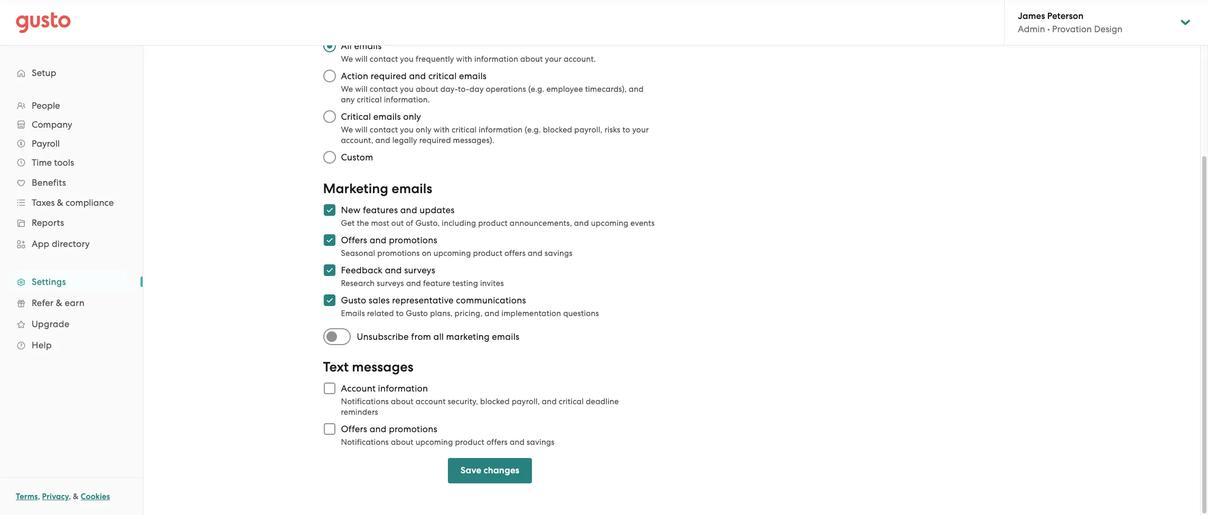 Task type: vqa. For each thing, say whether or not it's contained in the screenshot.
APPLE LEE ADMIN • APPLE
no



Task type: describe. For each thing, give the bounding box(es) containing it.
updates
[[420, 205, 455, 216]]

and inside notifications about account security, blocked payroll, and critical deadline reminders
[[542, 397, 557, 407]]

1 vertical spatial upcoming
[[434, 249, 471, 258]]

payroll
[[32, 138, 60, 149]]

and inside we will contact you about day-to-day operations (e.g. employee timecards), and any critical information.
[[629, 85, 644, 94]]

james
[[1018, 11, 1045, 22]]

taxes & compliance
[[32, 198, 114, 208]]

promotions for text messages
[[389, 424, 437, 435]]

critical
[[341, 111, 371, 122]]

refer & earn
[[32, 298, 85, 309]]

implementation
[[502, 309, 561, 319]]

most
[[371, 219, 389, 228]]

unsubscribe from all marketing emails
[[357, 332, 520, 342]]

cookies button
[[81, 491, 110, 504]]

0 vertical spatial your
[[545, 54, 562, 64]]

notifications about account security, blocked payroll, and critical deadline reminders
[[341, 397, 619, 417]]

new
[[341, 205, 361, 216]]

emails up day
[[459, 71, 487, 81]]

save changes button
[[448, 459, 532, 484]]

save changes
[[461, 465, 520, 477]]

information.
[[384, 95, 430, 105]]

time tools
[[32, 157, 74, 168]]

features
[[363, 205, 398, 216]]

privacy
[[42, 492, 69, 502]]

offers and promotions checkbox for text messages
[[318, 418, 341, 441]]

account.
[[564, 54, 596, 64]]

1 vertical spatial promotions
[[377, 249, 420, 258]]

communications
[[456, 295, 526, 306]]

Account information checkbox
[[318, 377, 341, 400]]

benefits link
[[11, 173, 132, 192]]

critical emails only
[[341, 111, 421, 122]]

setup link
[[11, 63, 132, 82]]

emails related to gusto plans, pricing, and implementation questions
[[341, 309, 599, 319]]

operations
[[486, 85, 526, 94]]

emails
[[341, 309, 365, 319]]

people
[[32, 100, 60, 111]]

account information
[[341, 384, 428, 394]]

account
[[341, 384, 376, 394]]

marketing
[[446, 332, 490, 342]]

taxes & compliance button
[[11, 193, 132, 212]]

tools
[[54, 157, 74, 168]]

list containing people
[[0, 96, 143, 356]]

new features and updates
[[341, 205, 455, 216]]

provation
[[1052, 24, 1092, 34]]

gusto navigation element
[[0, 45, 143, 373]]

payroll, inside notifications about account security, blocked payroll, and critical deadline reminders
[[512, 397, 540, 407]]

0 vertical spatial product
[[478, 219, 508, 228]]

seasonal
[[341, 249, 375, 258]]

1 horizontal spatial gusto
[[406, 309, 428, 319]]

all
[[341, 41, 352, 51]]

get
[[341, 219, 355, 228]]

0 vertical spatial offers
[[505, 249, 526, 258]]

we for action
[[341, 85, 353, 94]]

help link
[[11, 336, 132, 355]]

2 vertical spatial product
[[455, 438, 485, 448]]

risks
[[605, 125, 621, 135]]

company
[[32, 119, 72, 130]]

app
[[32, 239, 49, 249]]

from
[[411, 332, 431, 342]]

(e.g. inside we will contact you about day-to-day operations (e.g. employee timecards), and any critical information.
[[528, 85, 545, 94]]

announcements,
[[510, 219, 572, 228]]

(e.g. inside we will contact you only with critical information (e.g. blocked payroll, risks to your account, and legally required messages).
[[525, 125, 541, 135]]

All emails radio
[[318, 34, 341, 58]]

Feedback and surveys checkbox
[[318, 259, 341, 282]]

critical inside we will contact you only with critical information (e.g. blocked payroll, risks to your account, and legally required messages).
[[452, 125, 477, 135]]

benefits
[[32, 178, 66, 188]]

of
[[406, 219, 414, 228]]

including
[[442, 219, 476, 228]]

legally
[[392, 136, 417, 145]]

changes
[[484, 465, 520, 477]]

1 vertical spatial offers
[[487, 438, 508, 448]]

notifications for offers
[[341, 438, 389, 448]]

offers and promotions for messages
[[341, 424, 437, 435]]

and inside we will contact you only with critical information (e.g. blocked payroll, risks to your account, and legally required messages).
[[375, 136, 390, 145]]

critical inside we will contact you about day-to-day operations (e.g. employee timecards), and any critical information.
[[357, 95, 382, 105]]

reports
[[32, 218, 64, 228]]

1 you from the top
[[400, 54, 414, 64]]

employee
[[547, 85, 583, 94]]

payroll button
[[11, 134, 132, 153]]

unsubscribe
[[357, 332, 409, 342]]

refer
[[32, 298, 54, 309]]

critical inside notifications about account security, blocked payroll, and critical deadline reminders
[[559, 397, 584, 407]]

home image
[[16, 12, 71, 33]]

we for all
[[341, 54, 353, 64]]

gusto,
[[416, 219, 440, 228]]

to-
[[458, 85, 470, 94]]

Custom radio
[[318, 146, 341, 169]]

Critical emails only radio
[[318, 105, 341, 128]]

we for critical
[[341, 125, 353, 135]]

will for action
[[355, 85, 368, 94]]

privacy link
[[42, 492, 69, 502]]

people button
[[11, 96, 132, 115]]

admin
[[1018, 24, 1045, 34]]

security,
[[448, 397, 478, 407]]

the
[[357, 219, 369, 228]]

0 vertical spatial information
[[474, 54, 518, 64]]

events
[[631, 219, 655, 228]]

action required and critical emails
[[341, 71, 487, 81]]

on
[[422, 249, 432, 258]]

blocked inside we will contact you only with critical information (e.g. blocked payroll, risks to your account, and legally required messages).
[[543, 125, 572, 135]]

offers and promotions checkbox for marketing emails
[[318, 229, 341, 252]]

0 vertical spatial only
[[403, 111, 421, 122]]

text
[[323, 359, 349, 376]]

invites
[[480, 279, 504, 288]]

contact for critical
[[370, 125, 398, 135]]

Unsubscribe from all marketing emails checkbox
[[323, 325, 357, 349]]

critical up day-
[[428, 71, 457, 81]]

with for all emails
[[456, 54, 472, 64]]

all emails
[[341, 41, 382, 51]]

reminders
[[341, 408, 378, 417]]

Action required and critical emails radio
[[318, 64, 341, 88]]

offers for text
[[341, 424, 367, 435]]

emails for all emails
[[354, 41, 382, 51]]

notifications for account
[[341, 397, 389, 407]]

settings link
[[11, 273, 132, 292]]

payroll, inside we will contact you only with critical information (e.g. blocked payroll, risks to your account, and legally required messages).
[[574, 125, 603, 135]]

emails down implementation
[[492, 332, 520, 342]]

0 horizontal spatial required
[[371, 71, 407, 81]]

deadline
[[586, 397, 619, 407]]



Task type: locate. For each thing, give the bounding box(es) containing it.
about inside notifications about account security, blocked payroll, and critical deadline reminders
[[391, 397, 414, 407]]

required
[[371, 71, 407, 81], [419, 136, 451, 145]]

action
[[341, 71, 368, 81]]

offers and promotions down reminders
[[341, 424, 437, 435]]

promotions up the feedback and surveys
[[377, 249, 420, 258]]

refer & earn link
[[11, 294, 132, 313]]

offers down the get the most out of gusto, including product announcements, and upcoming events
[[505, 249, 526, 258]]

we down the all
[[341, 54, 353, 64]]

contact for action
[[370, 85, 398, 94]]

1 vertical spatial offers and promotions checkbox
[[318, 418, 341, 441]]

2 we from the top
[[341, 85, 353, 94]]

blocked right security,
[[480, 397, 510, 407]]

1 vertical spatial with
[[434, 125, 450, 135]]

emails right the all
[[354, 41, 382, 51]]

information down messages
[[378, 384, 428, 394]]

only inside we will contact you only with critical information (e.g. blocked payroll, risks to your account, and legally required messages).
[[416, 125, 432, 135]]

1 vertical spatial savings
[[527, 438, 555, 448]]

you up 'legally'
[[400, 125, 414, 135]]

reports link
[[11, 213, 132, 232]]

1 horizontal spatial required
[[419, 136, 451, 145]]

1 offers and promotions from the top
[[341, 235, 437, 246]]

2 vertical spatial upcoming
[[416, 438, 453, 448]]

terms , privacy , & cookies
[[16, 492, 110, 502]]

1 will from the top
[[355, 54, 368, 64]]

2 vertical spatial we
[[341, 125, 353, 135]]

& right taxes
[[57, 198, 63, 208]]

information up messages). on the top
[[479, 125, 523, 135]]

1 offers and promotions checkbox from the top
[[318, 229, 341, 252]]

0 vertical spatial offers and promotions checkbox
[[318, 229, 341, 252]]

will up account,
[[355, 125, 368, 135]]

1 horizontal spatial with
[[456, 54, 472, 64]]

gusto sales representative communications
[[341, 295, 526, 306]]

critical
[[428, 71, 457, 81], [357, 95, 382, 105], [452, 125, 477, 135], [559, 397, 584, 407]]

will down all emails
[[355, 54, 368, 64]]

0 vertical spatial gusto
[[341, 295, 366, 306]]

0 horizontal spatial blocked
[[480, 397, 510, 407]]

1 vertical spatial (e.g.
[[525, 125, 541, 135]]

with right frequently
[[456, 54, 472, 64]]

your inside we will contact you only with critical information (e.g. blocked payroll, risks to your account, and legally required messages).
[[632, 125, 649, 135]]

promotions for marketing emails
[[389, 235, 437, 246]]

marketing
[[323, 181, 388, 197]]

promotions
[[389, 235, 437, 246], [377, 249, 420, 258], [389, 424, 437, 435]]

0 vertical spatial offers
[[341, 235, 367, 246]]

2 vertical spatial will
[[355, 125, 368, 135]]

1 vertical spatial notifications
[[341, 438, 389, 448]]

timecards),
[[585, 85, 627, 94]]

(e.g.
[[528, 85, 545, 94], [525, 125, 541, 135]]

taxes
[[32, 198, 55, 208]]

you inside we will contact you only with critical information (e.g. blocked payroll, risks to your account, and legally required messages).
[[400, 125, 414, 135]]

0 vertical spatial will
[[355, 54, 368, 64]]

contact down all emails
[[370, 54, 398, 64]]

product up invites
[[473, 249, 503, 258]]

,
[[38, 492, 40, 502], [69, 492, 71, 502]]

your right risks
[[632, 125, 649, 135]]

you for and
[[400, 85, 414, 94]]

blocked inside notifications about account security, blocked payroll, and critical deadline reminders
[[480, 397, 510, 407]]

& inside dropdown button
[[57, 198, 63, 208]]

0 horizontal spatial with
[[434, 125, 450, 135]]

Offers and promotions checkbox
[[318, 229, 341, 252], [318, 418, 341, 441]]

surveys up the research surveys and feature testing invites
[[404, 265, 435, 276]]

terms link
[[16, 492, 38, 502]]

2 vertical spatial information
[[378, 384, 428, 394]]

emails up new features and updates
[[392, 181, 432, 197]]

you up action required and critical emails
[[400, 54, 414, 64]]

0 vertical spatial offers and promotions
[[341, 235, 437, 246]]

contact inside we will contact you about day-to-day operations (e.g. employee timecards), and any critical information.
[[370, 85, 398, 94]]

1 horizontal spatial ,
[[69, 492, 71, 502]]

representative
[[392, 295, 454, 306]]

app directory
[[32, 239, 90, 249]]

we up any
[[341, 85, 353, 94]]

product right including
[[478, 219, 508, 228]]

1 vertical spatial surveys
[[377, 279, 404, 288]]

0 horizontal spatial your
[[545, 54, 562, 64]]

3 we from the top
[[341, 125, 353, 135]]

promotions down the "of"
[[389, 235, 437, 246]]

information up operations
[[474, 54, 518, 64]]

will inside we will contact you about day-to-day operations (e.g. employee timecards), and any critical information.
[[355, 85, 368, 94]]

upgrade link
[[11, 315, 132, 334]]

notifications
[[341, 397, 389, 407], [341, 438, 389, 448]]

surveys
[[404, 265, 435, 276], [377, 279, 404, 288]]

0 vertical spatial upcoming
[[591, 219, 629, 228]]

2 offers and promotions checkbox from the top
[[318, 418, 341, 441]]

1 vertical spatial product
[[473, 249, 503, 258]]

day
[[470, 85, 484, 94]]

to right risks
[[623, 125, 630, 135]]

emails for marketing emails
[[392, 181, 432, 197]]

feature
[[423, 279, 451, 288]]

0 vertical spatial contact
[[370, 54, 398, 64]]

0 vertical spatial to
[[623, 125, 630, 135]]

your left account.
[[545, 54, 562, 64]]

0 vertical spatial surveys
[[404, 265, 435, 276]]

only up 'legally'
[[416, 125, 432, 135]]

notifications up reminders
[[341, 397, 389, 407]]

offers
[[505, 249, 526, 258], [487, 438, 508, 448]]

offers
[[341, 235, 367, 246], [341, 424, 367, 435]]

with inside we will contact you only with critical information (e.g. blocked payroll, risks to your account, and legally required messages).
[[434, 125, 450, 135]]

1 offers from the top
[[341, 235, 367, 246]]

2 vertical spatial &
[[73, 492, 79, 502]]

offers and promotions for emails
[[341, 235, 437, 246]]

1 vertical spatial gusto
[[406, 309, 428, 319]]

frequently
[[416, 54, 454, 64]]

save
[[461, 465, 481, 477]]

1 vertical spatial blocked
[[480, 397, 510, 407]]

contact inside we will contact you only with critical information (e.g. blocked payroll, risks to your account, and legally required messages).
[[370, 125, 398, 135]]

account
[[416, 397, 446, 407]]

& for earn
[[56, 298, 62, 309]]

app directory link
[[11, 235, 132, 254]]

james peterson admin • provation design
[[1018, 11, 1123, 34]]

all
[[434, 332, 444, 342]]

0 vertical spatial savings
[[545, 249, 573, 258]]

contact for all
[[370, 54, 398, 64]]

product up save
[[455, 438, 485, 448]]

0 vertical spatial we
[[341, 54, 353, 64]]

notifications inside notifications about account security, blocked payroll, and critical deadline reminders
[[341, 397, 389, 407]]

2 vertical spatial contact
[[370, 125, 398, 135]]

3 you from the top
[[400, 125, 414, 135]]

cookies
[[81, 492, 110, 502]]

required inside we will contact you only with critical information (e.g. blocked payroll, risks to your account, and legally required messages).
[[419, 136, 451, 145]]

•
[[1048, 24, 1050, 34]]

0 vertical spatial notifications
[[341, 397, 389, 407]]

1 vertical spatial contact
[[370, 85, 398, 94]]

about inside we will contact you about day-to-day operations (e.g. employee timecards), and any critical information.
[[416, 85, 438, 94]]

upcoming left events
[[591, 219, 629, 228]]

information inside we will contact you only with critical information (e.g. blocked payroll, risks to your account, and legally required messages).
[[479, 125, 523, 135]]

0 vertical spatial &
[[57, 198, 63, 208]]

design
[[1094, 24, 1123, 34]]

you up information.
[[400, 85, 414, 94]]

& left earn
[[56, 298, 62, 309]]

offers and promotions
[[341, 235, 437, 246], [341, 424, 437, 435]]

critical left deadline
[[559, 397, 584, 407]]

1 , from the left
[[38, 492, 40, 502]]

2 contact from the top
[[370, 85, 398, 94]]

2 notifications from the top
[[341, 438, 389, 448]]

directory
[[52, 239, 90, 249]]

critical up critical emails only
[[357, 95, 382, 105]]

notifications down reminders
[[341, 438, 389, 448]]

about
[[520, 54, 543, 64], [416, 85, 438, 94], [391, 397, 414, 407], [391, 438, 414, 448]]

1 vertical spatial only
[[416, 125, 432, 135]]

upcoming down account
[[416, 438, 453, 448]]

2 will from the top
[[355, 85, 368, 94]]

any
[[341, 95, 355, 105]]

New features and updates checkbox
[[318, 199, 341, 222]]

1 vertical spatial information
[[479, 125, 523, 135]]

0 horizontal spatial to
[[396, 309, 404, 319]]

2 offers and promotions from the top
[[341, 424, 437, 435]]

with
[[456, 54, 472, 64], [434, 125, 450, 135]]

and
[[409, 71, 426, 81], [629, 85, 644, 94], [375, 136, 390, 145], [400, 205, 417, 216], [574, 219, 589, 228], [370, 235, 387, 246], [528, 249, 543, 258], [385, 265, 402, 276], [406, 279, 421, 288], [485, 309, 500, 319], [542, 397, 557, 407], [370, 424, 387, 435], [510, 438, 525, 448]]

day-
[[440, 85, 458, 94]]

offers up seasonal
[[341, 235, 367, 246]]

1 horizontal spatial your
[[632, 125, 649, 135]]

required up information.
[[371, 71, 407, 81]]

offers up changes
[[487, 438, 508, 448]]

to right related
[[396, 309, 404, 319]]

with for critical emails only
[[434, 125, 450, 135]]

we inside we will contact you about day-to-day operations (e.g. employee timecards), and any critical information.
[[341, 85, 353, 94]]

you inside we will contact you about day-to-day operations (e.g. employee timecards), and any critical information.
[[400, 85, 414, 94]]

only down information.
[[403, 111, 421, 122]]

your
[[545, 54, 562, 64], [632, 125, 649, 135]]

plans,
[[430, 309, 453, 319]]

0 vertical spatial blocked
[[543, 125, 572, 135]]

1 notifications from the top
[[341, 397, 389, 407]]

1 vertical spatial offers and promotions
[[341, 424, 437, 435]]

1 we from the top
[[341, 54, 353, 64]]

notifications about upcoming product offers and savings
[[341, 438, 555, 448]]

0 vertical spatial with
[[456, 54, 472, 64]]

0 vertical spatial you
[[400, 54, 414, 64]]

(e.g. left employee
[[528, 85, 545, 94]]

0 horizontal spatial ,
[[38, 492, 40, 502]]

2 vertical spatial you
[[400, 125, 414, 135]]

time
[[32, 157, 52, 168]]

1 horizontal spatial blocked
[[543, 125, 572, 135]]

testing
[[453, 279, 478, 288]]

critical up messages). on the top
[[452, 125, 477, 135]]

2 , from the left
[[69, 492, 71, 502]]

1 vertical spatial will
[[355, 85, 368, 94]]

upcoming right on
[[434, 249, 471, 258]]

0 horizontal spatial payroll,
[[512, 397, 540, 407]]

1 vertical spatial payroll,
[[512, 397, 540, 407]]

2 you from the top
[[400, 85, 414, 94]]

2 vertical spatial promotions
[[389, 424, 437, 435]]

contact down critical emails only
[[370, 125, 398, 135]]

list
[[0, 96, 143, 356]]

1 horizontal spatial payroll,
[[574, 125, 603, 135]]

setup
[[32, 68, 56, 78]]

2 offers from the top
[[341, 424, 367, 435]]

0 vertical spatial required
[[371, 71, 407, 81]]

, left privacy link
[[38, 492, 40, 502]]

surveys down the feedback and surveys
[[377, 279, 404, 288]]

research
[[341, 279, 375, 288]]

text messages
[[323, 359, 414, 376]]

& left cookies button
[[73, 492, 79, 502]]

offers for marketing
[[341, 235, 367, 246]]

contact up information.
[[370, 85, 398, 94]]

will for all
[[355, 54, 368, 64]]

you for only
[[400, 125, 414, 135]]

(e.g. down operations
[[525, 125, 541, 135]]

1 vertical spatial your
[[632, 125, 649, 135]]

1 horizontal spatial to
[[623, 125, 630, 135]]

will down action
[[355, 85, 368, 94]]

promotions down account
[[389, 424, 437, 435]]

will inside we will contact you only with critical information (e.g. blocked payroll, risks to your account, and legally required messages).
[[355, 125, 368, 135]]

messages).
[[453, 136, 494, 145]]

blocked down employee
[[543, 125, 572, 135]]

we will contact you about day-to-day operations (e.g. employee timecards), and any critical information.
[[341, 85, 644, 105]]

company button
[[11, 115, 132, 134]]

marketing emails
[[323, 181, 432, 197]]

peterson
[[1048, 11, 1084, 22]]

upgrade
[[32, 319, 69, 330]]

emails for critical emails only
[[373, 111, 401, 122]]

gusto down representative in the left bottom of the page
[[406, 309, 428, 319]]

we inside we will contact you only with critical information (e.g. blocked payroll, risks to your account, and legally required messages).
[[341, 125, 353, 135]]

3 will from the top
[[355, 125, 368, 135]]

offers and promotions checkbox down "get" on the left of the page
[[318, 229, 341, 252]]

with down day-
[[434, 125, 450, 135]]

earn
[[65, 298, 85, 309]]

0 horizontal spatial gusto
[[341, 295, 366, 306]]

1 vertical spatial &
[[56, 298, 62, 309]]

to inside we will contact you only with critical information (e.g. blocked payroll, risks to your account, and legally required messages).
[[623, 125, 630, 135]]

0 vertical spatial payroll,
[[574, 125, 603, 135]]

account,
[[341, 136, 373, 145]]

offers and promotions checkbox down reminders
[[318, 418, 341, 441]]

emails down information.
[[373, 111, 401, 122]]

&
[[57, 198, 63, 208], [56, 298, 62, 309], [73, 492, 79, 502]]

will for critical
[[355, 125, 368, 135]]

out
[[391, 219, 404, 228]]

questions
[[563, 309, 599, 319]]

0 vertical spatial (e.g.
[[528, 85, 545, 94]]

settings
[[32, 277, 66, 287]]

help
[[32, 340, 52, 351]]

1 vertical spatial we
[[341, 85, 353, 94]]

offers down reminders
[[341, 424, 367, 435]]

we will contact you frequently with information about your account.
[[341, 54, 596, 64]]

, left cookies button
[[69, 492, 71, 502]]

0 vertical spatial promotions
[[389, 235, 437, 246]]

you
[[400, 54, 414, 64], [400, 85, 414, 94], [400, 125, 414, 135]]

savings
[[545, 249, 573, 258], [527, 438, 555, 448]]

terms
[[16, 492, 38, 502]]

sales
[[369, 295, 390, 306]]

1 contact from the top
[[370, 54, 398, 64]]

3 contact from the top
[[370, 125, 398, 135]]

offers and promotions down the out
[[341, 235, 437, 246]]

Gusto sales representative communications checkbox
[[318, 289, 341, 312]]

1 vertical spatial you
[[400, 85, 414, 94]]

we up account,
[[341, 125, 353, 135]]

required right 'legally'
[[419, 136, 451, 145]]

gusto up emails
[[341, 295, 366, 306]]

1 vertical spatial required
[[419, 136, 451, 145]]

compliance
[[66, 198, 114, 208]]

1 vertical spatial to
[[396, 309, 404, 319]]

1 vertical spatial offers
[[341, 424, 367, 435]]

& for compliance
[[57, 198, 63, 208]]



